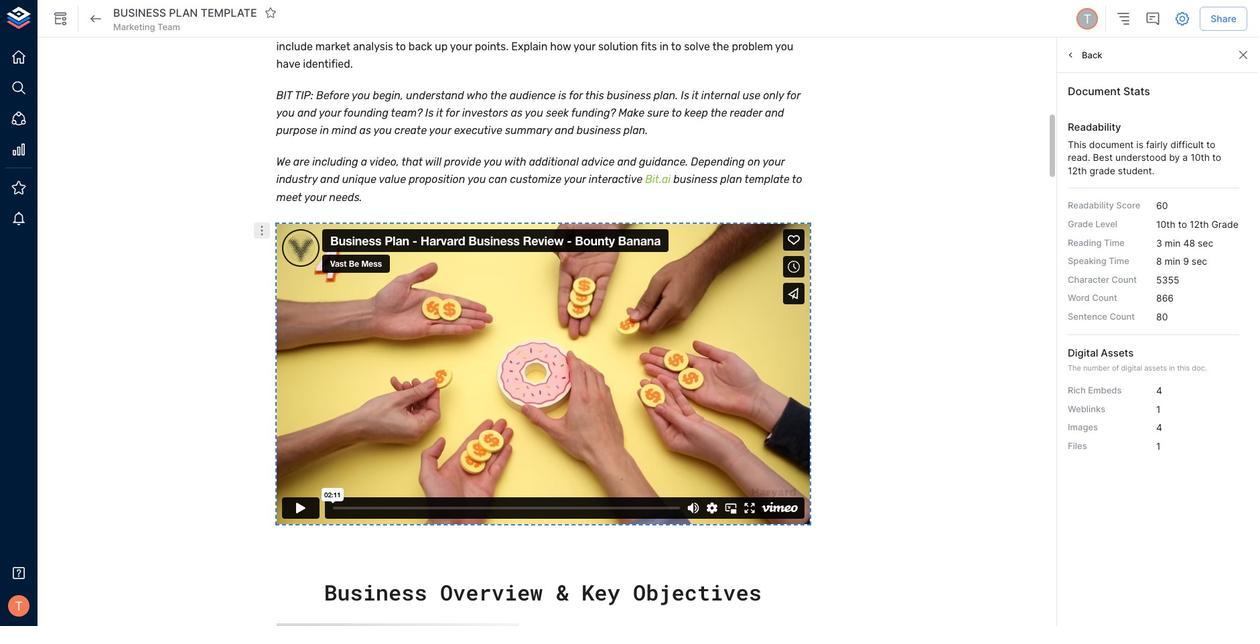 Task type: vqa. For each thing, say whether or not it's contained in the screenshot.
rightmost limit
no



Task type: describe. For each thing, give the bounding box(es) containing it.
1 vertical spatial is
[[425, 107, 434, 119]]

the up market
[[323, 22, 339, 35]]

bit.ai
[[646, 173, 671, 186]]

market.
[[658, 22, 695, 35]]

business overview & key objectives
[[324, 578, 762, 606]]

in inside digital assets the number of digital assets in this doc.
[[1170, 363, 1176, 373]]

1 horizontal spatial is
[[1137, 139, 1144, 150]]

use
[[743, 89, 761, 102]]

will
[[425, 155, 442, 168]]

solve
[[684, 40, 710, 53]]

the left need
[[537, 22, 554, 35]]

back
[[1083, 49, 1103, 60]]

your inside business plan template to meet your needs.
[[304, 191, 327, 204]]

fairly
[[1147, 139, 1169, 150]]

your up the template
[[763, 155, 785, 168]]

8
[[1157, 256, 1163, 267]]

how
[[550, 40, 571, 53]]

proposition
[[409, 173, 465, 186]]

that
[[402, 155, 423, 168]]

additional
[[529, 155, 579, 168]]

12th inside fairly difficult to read. best understood by a 10th to 12th grade student.
[[1068, 165, 1088, 176]]

business
[[324, 578, 427, 606]]

1 vertical spatial as
[[360, 124, 371, 137]]

level
[[1096, 219, 1118, 229]]

sure
[[648, 107, 670, 119]]

points.
[[475, 40, 509, 53]]

objectives
[[633, 578, 762, 606]]

stats
[[1124, 84, 1151, 98]]

a inside we are including a video, that will provide you with additional advice and guidance. depending on your industry and unique value proposition you can customize your interactive
[[361, 155, 367, 168]]

your down additional
[[564, 173, 586, 186]]

with
[[505, 155, 527, 168]]

5355
[[1157, 274, 1180, 285]]

it's
[[698, 22, 713, 35]]

80
[[1157, 311, 1169, 322]]

866
[[1157, 293, 1174, 304]]

marketing
[[113, 21, 155, 32]]

bit
[[276, 89, 293, 102]]

student.
[[1119, 165, 1155, 176]]

t for top t button
[[1084, 11, 1092, 26]]

plan
[[169, 6, 198, 19]]

number
[[1084, 363, 1111, 373]]

readability score
[[1068, 200, 1141, 211]]

0 vertical spatial t button
[[1075, 6, 1101, 32]]

time for speaking time
[[1109, 256, 1130, 266]]

by
[[1170, 152, 1181, 163]]

solution
[[598, 40, 639, 53]]

sec for 8 min 9 sec
[[1192, 256, 1208, 267]]

video,
[[370, 155, 399, 168]]

and down the tip:
[[298, 107, 317, 119]]

you left can at the top left
[[468, 173, 486, 186]]

your right up
[[450, 40, 472, 53]]

for right only
[[787, 89, 801, 102]]

to up 3 min 48 sec
[[1179, 219, 1188, 230]]

score
[[1117, 200, 1141, 211]]

advice
[[582, 155, 615, 168]]

target
[[624, 22, 655, 35]]

team?
[[391, 107, 423, 119]]

is inside the bit tip: before you begin, understand who the audience is for this business plan. is it internal use only for you and your founding team? is it for investors as you seek funding? make sure to keep the reader and purpose in mind as you create your executive summary and business plan.
[[559, 89, 567, 102]]

audience
[[510, 89, 556, 102]]

business
[[113, 6, 166, 19]]

keep
[[685, 107, 709, 119]]

ultimately
[[485, 22, 534, 35]]

grade level
[[1068, 219, 1118, 229]]

analysis
[[353, 40, 393, 53]]

grade
[[1090, 165, 1116, 176]]

for down understand
[[446, 107, 460, 119]]

the right solve
[[713, 40, 730, 53]]

you down founding
[[374, 124, 392, 137]]

up
[[435, 40, 448, 53]]

to right by
[[1213, 152, 1222, 163]]

and up interactive
[[618, 155, 637, 168]]

unique
[[342, 173, 377, 186]]

count for word count
[[1093, 293, 1118, 303]]

you up founding
[[352, 89, 370, 102]]

marketing team
[[113, 21, 180, 32]]

summary
[[505, 124, 552, 137]]

value
[[379, 173, 406, 186]]

interactive
[[589, 173, 643, 186]]

business inside business plan template to meet your needs.
[[674, 173, 718, 186]]

your down before
[[319, 107, 341, 119]]

difficult
[[1171, 139, 1205, 150]]

depending
[[691, 155, 745, 168]]

who
[[467, 89, 488, 102]]

share
[[1211, 13, 1237, 24]]

1 1 from the top
[[1157, 403, 1161, 415]]

key
[[582, 578, 620, 606]]

to right the difficult
[[1207, 139, 1216, 150]]

1 horizontal spatial as
[[511, 107, 523, 119]]

need
[[556, 22, 581, 35]]

document stats
[[1068, 84, 1151, 98]]

embeds
[[1089, 385, 1122, 396]]

1 horizontal spatial it
[[692, 89, 699, 102]]

digital
[[1068, 346, 1099, 359]]

your right how
[[574, 40, 596, 53]]

digital assets the number of digital assets in this doc.
[[1068, 346, 1208, 373]]

2 4 from the top
[[1157, 422, 1163, 433]]

2 1 from the top
[[1157, 440, 1161, 452]]

document
[[1090, 139, 1134, 150]]

favorite image
[[265, 7, 277, 19]]

3
[[1157, 237, 1163, 248]]

speaking time
[[1068, 256, 1130, 266]]

60
[[1157, 200, 1169, 211]]

reading
[[1068, 237, 1102, 248]]

share button
[[1201, 7, 1248, 31]]

describe the problem you are solving and ultimately the need for your target market. it's important to include market analysis to back up your points. explain how your solution fits in to solve the problem you have identified.
[[276, 22, 797, 71]]

2 grade from the left
[[1212, 219, 1239, 230]]

before
[[316, 89, 350, 102]]

marketing team link
[[113, 21, 180, 33]]

guidance.
[[639, 155, 689, 168]]

character count
[[1068, 274, 1138, 285]]

this document is
[[1068, 139, 1147, 150]]

understood
[[1116, 152, 1167, 163]]

template
[[745, 173, 790, 186]]

best
[[1094, 152, 1113, 163]]



Task type: locate. For each thing, give the bounding box(es) containing it.
business down funding?
[[577, 124, 621, 137]]

show wiki image
[[52, 11, 68, 27]]

as down founding
[[360, 124, 371, 137]]

1 horizontal spatial 12th
[[1190, 219, 1210, 230]]

&
[[556, 578, 569, 606]]

digital
[[1122, 363, 1143, 373]]

to left back
[[396, 40, 406, 53]]

to down market.
[[671, 40, 682, 53]]

1 horizontal spatial a
[[1183, 152, 1189, 163]]

a inside fairly difficult to read. best understood by a 10th to 12th grade student.
[[1183, 152, 1189, 163]]

0 vertical spatial readability
[[1068, 121, 1122, 134]]

min right "8"
[[1165, 256, 1181, 267]]

for right need
[[583, 22, 597, 35]]

rich
[[1068, 385, 1086, 396]]

0 horizontal spatial is
[[559, 89, 567, 102]]

1 vertical spatial business
[[577, 124, 621, 137]]

images
[[1068, 422, 1099, 433]]

min
[[1166, 237, 1181, 248], [1165, 256, 1181, 267]]

1 horizontal spatial t button
[[1075, 6, 1101, 32]]

1 min from the top
[[1166, 237, 1181, 248]]

0 vertical spatial plan.
[[654, 89, 679, 102]]

0 vertical spatial 4
[[1157, 385, 1163, 396]]

min for 3
[[1166, 237, 1181, 248]]

this up funding?
[[586, 89, 604, 102]]

business up make
[[607, 89, 651, 102]]

rich embeds
[[1068, 385, 1122, 396]]

2 vertical spatial business
[[674, 173, 718, 186]]

readability for readability score
[[1068, 200, 1115, 211]]

in
[[660, 40, 669, 53], [320, 124, 329, 137], [1170, 363, 1176, 373]]

0 vertical spatial as
[[511, 107, 523, 119]]

1 horizontal spatial t
[[1084, 11, 1092, 26]]

you up only
[[776, 40, 794, 53]]

this
[[1068, 139, 1087, 150]]

to right important
[[767, 22, 777, 35]]

count down character count at the right top of the page
[[1093, 293, 1118, 303]]

is up seek
[[559, 89, 567, 102]]

0 vertical spatial t
[[1084, 11, 1092, 26]]

are right we
[[293, 155, 310, 168]]

is up keep
[[681, 89, 690, 102]]

your right create
[[429, 124, 452, 137]]

executive
[[454, 124, 503, 137]]

back
[[409, 40, 432, 53]]

and down including
[[320, 173, 340, 186]]

0 vertical spatial problem
[[342, 22, 383, 35]]

1 readability from the top
[[1068, 121, 1122, 134]]

you
[[385, 22, 404, 35], [776, 40, 794, 53], [352, 89, 370, 102], [276, 107, 295, 119], [525, 107, 544, 119], [374, 124, 392, 137], [484, 155, 502, 168], [468, 173, 486, 186]]

0 vertical spatial in
[[660, 40, 669, 53]]

business plan template
[[113, 6, 257, 19]]

10th to 12th grade
[[1157, 219, 1239, 230]]

is
[[681, 89, 690, 102], [425, 107, 434, 119]]

time up character count at the right top of the page
[[1109, 256, 1130, 266]]

1 vertical spatial 4
[[1157, 422, 1163, 433]]

0 horizontal spatial problem
[[342, 22, 383, 35]]

investors
[[462, 107, 508, 119]]

0 vertical spatial is
[[559, 89, 567, 102]]

0 horizontal spatial it
[[437, 107, 443, 119]]

document
[[1068, 84, 1121, 98]]

2 vertical spatial in
[[1170, 363, 1176, 373]]

bit tip: before you begin, understand who the audience is for this business plan. is it internal use only for you and your founding team? is it for investors as you seek funding? make sure to keep the reader and purpose in mind as you create your executive summary and business plan.
[[276, 89, 803, 137]]

0 vertical spatial min
[[1166, 237, 1181, 248]]

industry
[[276, 173, 318, 186]]

10th down 60
[[1157, 219, 1176, 230]]

mind
[[332, 124, 357, 137]]

problem
[[342, 22, 383, 35], [732, 40, 773, 53]]

0 vertical spatial is
[[681, 89, 690, 102]]

to right the template
[[793, 173, 803, 186]]

in left mind
[[320, 124, 329, 137]]

this inside the bit tip: before you begin, understand who the audience is for this business plan. is it internal use only for you and your founding team? is it for investors as you seek funding? make sure to keep the reader and purpose in mind as you create your executive summary and business plan.
[[586, 89, 604, 102]]

as up summary
[[511, 107, 523, 119]]

you down bit
[[276, 107, 295, 119]]

a up unique
[[361, 155, 367, 168]]

grade up 'reading'
[[1068, 219, 1094, 229]]

assets
[[1145, 363, 1168, 373]]

0 horizontal spatial a
[[361, 155, 367, 168]]

are inside we are including a video, that will provide you with additional advice and guidance. depending on your industry and unique value proposition you can customize your interactive
[[293, 155, 310, 168]]

your up solution on the top
[[600, 22, 622, 35]]

1 horizontal spatial this
[[1178, 363, 1191, 373]]

make
[[619, 107, 645, 119]]

10th inside fairly difficult to read. best understood by a 10th to 12th grade student.
[[1191, 152, 1210, 163]]

back button
[[1063, 45, 1106, 65]]

to inside the bit tip: before you begin, understand who the audience is for this business plan. is it internal use only for you and your founding team? is it for investors as you seek funding? make sure to keep the reader and purpose in mind as you create your executive summary and business plan.
[[672, 107, 682, 119]]

1 vertical spatial sec
[[1192, 256, 1208, 267]]

important
[[715, 22, 765, 35]]

sec
[[1198, 237, 1214, 248], [1192, 256, 1208, 267]]

1 vertical spatial 1
[[1157, 440, 1161, 452]]

in inside the bit tip: before you begin, understand who the audience is for this business plan. is it internal use only for you and your founding team? is it for investors as you seek funding? make sure to keep the reader and purpose in mind as you create your executive summary and business plan.
[[320, 124, 329, 137]]

1 vertical spatial t
[[15, 598, 23, 613]]

a right by
[[1183, 152, 1189, 163]]

explain
[[512, 40, 548, 53]]

for up funding?
[[569, 89, 583, 102]]

0 horizontal spatial are
[[293, 155, 310, 168]]

1 vertical spatial it
[[437, 107, 443, 119]]

t
[[1084, 11, 1092, 26], [15, 598, 23, 613]]

begin,
[[373, 89, 404, 102]]

table of contents image
[[1116, 11, 1132, 27]]

this
[[586, 89, 604, 102], [1178, 363, 1191, 373]]

weblinks
[[1068, 403, 1106, 414]]

it
[[692, 89, 699, 102], [437, 107, 443, 119]]

count down speaking time
[[1112, 274, 1138, 285]]

1 vertical spatial is
[[1137, 139, 1144, 150]]

are
[[406, 22, 422, 35], [293, 155, 310, 168]]

0 horizontal spatial is
[[425, 107, 434, 119]]

10th down the difficult
[[1191, 152, 1210, 163]]

1 vertical spatial plan.
[[624, 124, 648, 137]]

is down understand
[[425, 107, 434, 119]]

to
[[767, 22, 777, 35], [396, 40, 406, 53], [671, 40, 682, 53], [672, 107, 682, 119], [1207, 139, 1216, 150], [1213, 152, 1222, 163], [793, 173, 803, 186], [1179, 219, 1188, 230]]

founding
[[344, 107, 389, 119]]

and down only
[[765, 107, 785, 119]]

readability up this document is
[[1068, 121, 1122, 134]]

to inside business plan template to meet your needs.
[[793, 173, 803, 186]]

count right sentence
[[1110, 311, 1136, 322]]

1 vertical spatial in
[[320, 124, 329, 137]]

in inside describe the problem you are solving and ultimately the need for your target market. it's important to include market analysis to back up your points. explain how your solution fits in to solve the problem you have identified.
[[660, 40, 669, 53]]

0 horizontal spatial in
[[320, 124, 329, 137]]

0 vertical spatial business
[[607, 89, 651, 102]]

1 horizontal spatial in
[[660, 40, 669, 53]]

your
[[600, 22, 622, 35], [450, 40, 472, 53], [574, 40, 596, 53], [319, 107, 341, 119], [429, 124, 452, 137], [763, 155, 785, 168], [564, 173, 586, 186], [304, 191, 327, 204]]

time down level
[[1105, 237, 1125, 248]]

1 vertical spatial min
[[1165, 256, 1181, 267]]

1 vertical spatial time
[[1109, 256, 1130, 266]]

1 vertical spatial 12th
[[1190, 219, 1210, 230]]

to right sure
[[672, 107, 682, 119]]

reading time
[[1068, 237, 1125, 248]]

time
[[1105, 237, 1125, 248], [1109, 256, 1130, 266]]

3 min 48 sec
[[1157, 237, 1214, 248]]

1 horizontal spatial problem
[[732, 40, 773, 53]]

identified.
[[303, 58, 353, 71]]

we
[[276, 155, 291, 168]]

0 vertical spatial count
[[1112, 274, 1138, 285]]

including
[[312, 155, 358, 168]]

readability
[[1068, 121, 1122, 134], [1068, 200, 1115, 211]]

for inside describe the problem you are solving and ultimately the need for your target market. it's important to include market analysis to back up your points. explain how your solution fits in to solve the problem you have identified.
[[583, 22, 597, 35]]

your down 'industry'
[[304, 191, 327, 204]]

1 vertical spatial problem
[[732, 40, 773, 53]]

0 vertical spatial are
[[406, 22, 422, 35]]

purpose
[[276, 124, 317, 137]]

min right "3"
[[1166, 237, 1181, 248]]

you up can at the top left
[[484, 155, 502, 168]]

4
[[1157, 385, 1163, 396], [1157, 422, 1163, 433]]

0 horizontal spatial t
[[15, 598, 23, 613]]

2 min from the top
[[1165, 256, 1181, 267]]

word
[[1068, 293, 1090, 303]]

1 vertical spatial t button
[[4, 591, 34, 621]]

sec right 48
[[1198, 237, 1214, 248]]

t for the bottommost t button
[[15, 598, 23, 613]]

min for 8
[[1165, 256, 1181, 267]]

team
[[157, 21, 180, 32]]

this left doc.
[[1178, 363, 1191, 373]]

12th up 48
[[1190, 219, 1210, 230]]

plan. up sure
[[654, 89, 679, 102]]

bit.ai link
[[646, 173, 671, 186]]

1 horizontal spatial 10th
[[1191, 152, 1210, 163]]

we are including a video, that will provide you with additional advice and guidance. depending on your industry and unique value proposition you can customize your interactive
[[276, 155, 788, 186]]

0 vertical spatial sec
[[1198, 237, 1214, 248]]

customize
[[510, 173, 562, 186]]

2 vertical spatial count
[[1110, 311, 1136, 322]]

0 vertical spatial 10th
[[1191, 152, 1210, 163]]

for
[[583, 22, 597, 35], [569, 89, 583, 102], [787, 89, 801, 102], [446, 107, 460, 119]]

you up analysis
[[385, 22, 404, 35]]

1 vertical spatial readability
[[1068, 200, 1115, 211]]

0 horizontal spatial this
[[586, 89, 604, 102]]

1 vertical spatial are
[[293, 155, 310, 168]]

2 horizontal spatial in
[[1170, 363, 1176, 373]]

0 horizontal spatial t button
[[4, 591, 34, 621]]

2 readability from the top
[[1068, 200, 1115, 211]]

of
[[1113, 363, 1120, 373]]

plan
[[721, 173, 743, 186]]

fits
[[641, 40, 657, 53]]

word count
[[1068, 293, 1118, 303]]

you down audience
[[525, 107, 544, 119]]

readability up 'grade level'
[[1068, 200, 1115, 211]]

provide
[[444, 155, 482, 168]]

are inside describe the problem you are solving and ultimately the need for your target market. it's important to include market analysis to back up your points. explain how your solution fits in to solve the problem you have identified.
[[406, 22, 422, 35]]

grade up 3 min 48 sec
[[1212, 219, 1239, 230]]

sentence count
[[1068, 311, 1136, 322]]

describe
[[276, 22, 320, 35]]

funding?
[[572, 107, 616, 119]]

0 vertical spatial this
[[586, 89, 604, 102]]

0 horizontal spatial 10th
[[1157, 219, 1176, 230]]

10th
[[1191, 152, 1210, 163], [1157, 219, 1176, 230]]

0 vertical spatial 1
[[1157, 403, 1161, 415]]

count for character count
[[1112, 274, 1138, 285]]

plan.
[[654, 89, 679, 102], [624, 124, 648, 137]]

readability for readability
[[1068, 121, 1122, 134]]

include
[[276, 40, 313, 53]]

seek
[[546, 107, 569, 119]]

0 horizontal spatial grade
[[1068, 219, 1094, 229]]

1 horizontal spatial plan.
[[654, 89, 679, 102]]

1 horizontal spatial grade
[[1212, 219, 1239, 230]]

0 horizontal spatial plan.
[[624, 124, 648, 137]]

business down depending
[[674, 173, 718, 186]]

this inside digital assets the number of digital assets in this doc.
[[1178, 363, 1191, 373]]

and up points.
[[463, 22, 482, 35]]

it down understand
[[437, 107, 443, 119]]

t button
[[1075, 6, 1101, 32], [4, 591, 34, 621]]

sec right the 9 at the right of the page
[[1192, 256, 1208, 267]]

12th down read.
[[1068, 165, 1088, 176]]

1 vertical spatial count
[[1093, 293, 1118, 303]]

in right assets on the right bottom of the page
[[1170, 363, 1176, 373]]

template
[[201, 6, 257, 19]]

0 vertical spatial it
[[692, 89, 699, 102]]

and inside describe the problem you are solving and ultimately the need for your target market. it's important to include market analysis to back up your points. explain how your solution fits in to solve the problem you have identified.
[[463, 22, 482, 35]]

go back image
[[88, 11, 104, 27]]

9
[[1184, 256, 1190, 267]]

0 vertical spatial time
[[1105, 237, 1125, 248]]

0 horizontal spatial as
[[360, 124, 371, 137]]

is up understood
[[1137, 139, 1144, 150]]

business plan template to meet your needs.
[[276, 173, 805, 204]]

1 grade from the left
[[1068, 219, 1094, 229]]

plan. down make
[[624, 124, 648, 137]]

only
[[764, 89, 785, 102]]

1 horizontal spatial is
[[681, 89, 690, 102]]

problem down important
[[732, 40, 773, 53]]

settings image
[[1175, 11, 1191, 27]]

problem up analysis
[[342, 22, 383, 35]]

the
[[1068, 363, 1082, 373]]

in right fits
[[660, 40, 669, 53]]

0 vertical spatial 12th
[[1068, 165, 1088, 176]]

reader
[[730, 107, 763, 119]]

1 4 from the top
[[1157, 385, 1163, 396]]

1 vertical spatial this
[[1178, 363, 1191, 373]]

comments image
[[1146, 11, 1162, 27]]

time for reading time
[[1105, 237, 1125, 248]]

the right who
[[491, 89, 507, 102]]

count for sentence count
[[1110, 311, 1136, 322]]

it up keep
[[692, 89, 699, 102]]

are up back
[[406, 22, 422, 35]]

0 horizontal spatial 12th
[[1068, 165, 1088, 176]]

sec for 3 min 48 sec
[[1198, 237, 1214, 248]]

1 vertical spatial 10th
[[1157, 219, 1176, 230]]

1 horizontal spatial are
[[406, 22, 422, 35]]

and down seek
[[555, 124, 574, 137]]

the down internal
[[711, 107, 728, 119]]

understand
[[406, 89, 464, 102]]



